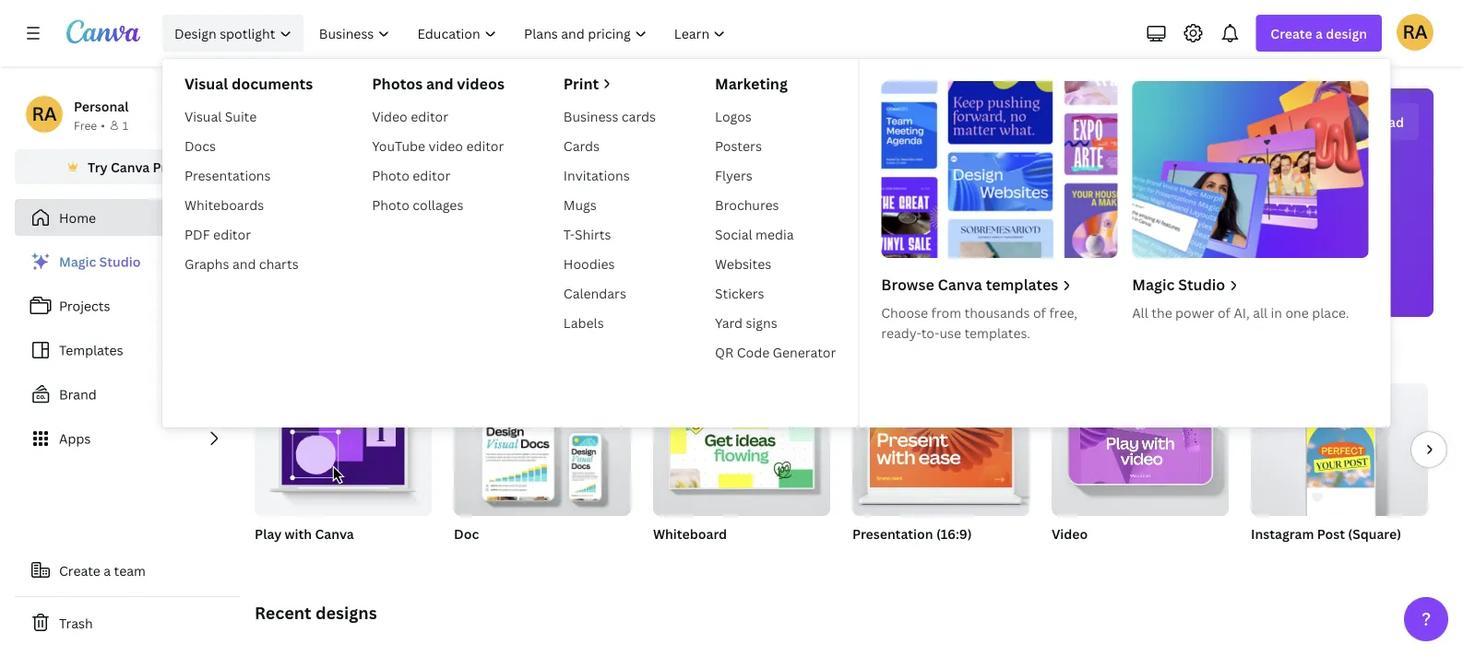 Task type: locate. For each thing, give the bounding box(es) containing it.
video inside "link"
[[372, 107, 408, 125]]

youtube
[[372, 137, 425, 155]]

ai,
[[1234, 304, 1250, 322]]

studio
[[99, 253, 141, 271], [1178, 275, 1226, 295]]

video for video editor
[[372, 107, 408, 125]]

studio up power
[[1178, 275, 1226, 295]]

group for doc
[[454, 384, 631, 517]]

design inside dropdown button
[[1326, 24, 1367, 42]]

magic studio inside design spotlight menu
[[1132, 275, 1226, 295]]

0 vertical spatial studio
[[99, 253, 141, 271]]

whiteboards
[[185, 196, 264, 214], [603, 287, 672, 303]]

magic
[[59, 253, 96, 271], [1132, 275, 1175, 295]]

videos button
[[925, 221, 970, 317]]

a
[[1316, 24, 1323, 42], [104, 562, 111, 580]]

canva inside button
[[111, 158, 150, 176]]

1 horizontal spatial magic
[[1132, 275, 1175, 295]]

flyers
[[715, 167, 753, 184]]

0 vertical spatial social media
[[715, 226, 794, 243]]

of
[[1033, 304, 1046, 322], [1218, 304, 1231, 322]]

0 vertical spatial print
[[564, 74, 599, 94]]

1 horizontal spatial video
[[1052, 525, 1088, 543]]

social up yard signs link
[[810, 287, 843, 303]]

0 horizontal spatial video
[[372, 107, 408, 125]]

docs link
[[177, 131, 320, 161]]

group for video
[[1052, 384, 1229, 517]]

1 horizontal spatial presentations
[[704, 287, 778, 303]]

1 horizontal spatial studio
[[1178, 275, 1226, 295]]

1 vertical spatial magic
[[1132, 275, 1175, 295]]

1 photo from the top
[[372, 167, 410, 184]]

websites link
[[708, 249, 844, 279]]

all
[[1132, 304, 1149, 322]]

a for design
[[1316, 24, 1323, 42]]

0 vertical spatial a
[[1316, 24, 1323, 42]]

group for presentation (16:9)
[[853, 384, 1030, 517]]

1 of from the left
[[1033, 304, 1046, 322]]

of down print products
[[1033, 304, 1046, 322]]

1 horizontal spatial design
[[1326, 24, 1367, 42]]

0 vertical spatial presentations
[[185, 167, 271, 184]]

1 horizontal spatial media
[[845, 287, 879, 303]]

visual up docs
[[185, 107, 222, 125]]

media
[[756, 226, 794, 243], [845, 287, 879, 303]]

photo for photo editor
[[372, 167, 410, 184]]

websites
[[715, 255, 772, 273], [1130, 287, 1179, 303]]

doc group
[[454, 384, 631, 567]]

0 vertical spatial magic
[[59, 253, 96, 271]]

1 vertical spatial design
[[842, 110, 936, 150]]

1 horizontal spatial a
[[1316, 24, 1323, 42]]

photo for photo collages
[[372, 196, 410, 214]]

logos
[[715, 107, 752, 125]]

0 vertical spatial canva
[[111, 158, 150, 176]]

and
[[426, 74, 454, 94], [232, 255, 256, 273]]

marketing
[[715, 74, 788, 94]]

1 vertical spatial media
[[845, 287, 879, 303]]

presentations
[[185, 167, 271, 184], [704, 287, 778, 303]]

place.
[[1312, 304, 1349, 322]]

whiteboards up the labels link
[[603, 287, 672, 303]]

2 vertical spatial canva
[[315, 525, 354, 543]]

and for graphs
[[232, 255, 256, 273]]

of for browse canva templates
[[1033, 304, 1046, 322]]

0 horizontal spatial canva
[[111, 158, 150, 176]]

whiteboard
[[653, 525, 727, 543]]

studio up projects link
[[99, 253, 141, 271]]

photo
[[372, 167, 410, 184], [372, 196, 410, 214]]

print inside button
[[1012, 287, 1038, 303]]

and down pdf editor link
[[232, 255, 256, 273]]

create a team button
[[15, 553, 240, 590]]

print
[[564, 74, 599, 94], [1012, 287, 1038, 303]]

free,
[[1050, 304, 1078, 322]]

ruby anderson image
[[1397, 14, 1434, 51], [26, 96, 63, 133]]

free
[[74, 118, 97, 133]]

1 horizontal spatial social media
[[810, 287, 879, 303]]

websites up stickers
[[715, 255, 772, 273]]

2 horizontal spatial canva
[[938, 275, 983, 295]]

magic down home at the left
[[59, 253, 96, 271]]

1 horizontal spatial create
[[1271, 24, 1313, 42]]

browse canva templates
[[881, 275, 1059, 295]]

video
[[429, 137, 463, 155]]

editor inside "link"
[[411, 107, 448, 125]]

whiteboards inside design spotlight menu
[[185, 196, 264, 214]]

try
[[88, 158, 108, 176]]

social down brochures
[[715, 226, 753, 243]]

invitations
[[564, 167, 630, 184]]

media inside design spotlight menu
[[756, 226, 794, 243]]

presentations up the whiteboards link
[[185, 167, 271, 184]]

qr
[[715, 344, 734, 361]]

1 horizontal spatial social
[[810, 287, 843, 303]]

print products
[[1012, 287, 1090, 303]]

design right you
[[842, 110, 936, 150]]

1 vertical spatial photo
[[372, 196, 410, 214]]

0 vertical spatial photo
[[372, 167, 410, 184]]

brand link
[[15, 376, 240, 413]]

0 horizontal spatial magic studio
[[59, 253, 141, 271]]

upload button
[[1344, 103, 1419, 140]]

visual up visual suite
[[185, 74, 228, 94]]

whiteboards up pdf editor
[[185, 196, 264, 214]]

visual for visual documents
[[185, 74, 228, 94]]

1 horizontal spatial and
[[426, 74, 454, 94]]

and up video editor "link" at the left of page
[[426, 74, 454, 94]]

studio inside design spotlight menu
[[1178, 275, 1226, 295]]

print up thousands
[[1012, 287, 1038, 303]]

0 vertical spatial social
[[715, 226, 753, 243]]

editor up graphs and charts
[[213, 226, 251, 243]]

create inside button
[[59, 562, 100, 580]]

canva inside design spotlight menu
[[938, 275, 983, 295]]

social media inside design spotlight menu
[[715, 226, 794, 243]]

0 horizontal spatial design
[[842, 110, 936, 150]]

magic studio up power
[[1132, 275, 1226, 295]]

play with canva group
[[255, 384, 432, 544]]

video editor
[[372, 107, 448, 125]]

in
[[1271, 304, 1283, 322]]

None search field
[[567, 172, 1121, 209]]

1 horizontal spatial whiteboards
[[603, 287, 672, 303]]

1 vertical spatial social media
[[810, 287, 879, 303]]

calendars link
[[556, 279, 663, 308]]

0 horizontal spatial print
[[564, 74, 599, 94]]

1 vertical spatial canva
[[938, 275, 983, 295]]

1080
[[890, 549, 918, 565]]

editor for photo editor
[[413, 167, 450, 184]]

social media left browse
[[810, 287, 879, 303]]

of inside choose from thousands of free, ready-to-use templates.
[[1033, 304, 1046, 322]]

visual suite link
[[177, 101, 320, 131]]

to-
[[922, 324, 940, 342]]

0 vertical spatial visual
[[185, 74, 228, 94]]

media up websites link
[[756, 226, 794, 243]]

ruby anderson image for ruby anderson element
[[26, 96, 63, 133]]

video
[[372, 107, 408, 125], [1052, 525, 1088, 543]]

magic up the
[[1132, 275, 1175, 295]]

0 horizontal spatial studio
[[99, 253, 141, 271]]

magic studio
[[59, 253, 141, 271], [1132, 275, 1226, 295]]

list containing magic studio
[[15, 244, 240, 458]]

1 vertical spatial create
[[59, 562, 100, 580]]

0 vertical spatial ruby anderson image
[[1397, 14, 1434, 51]]

canva for pro
[[111, 158, 150, 176]]

1 horizontal spatial print
[[1012, 287, 1038, 303]]

with
[[285, 525, 312, 543]]

0 vertical spatial whiteboards
[[185, 196, 264, 214]]

presentation (16:9) group
[[853, 384, 1030, 567]]

websites up the
[[1130, 287, 1179, 303]]

2 photo from the top
[[372, 196, 410, 214]]

0 horizontal spatial a
[[104, 562, 111, 580]]

social inside design spotlight menu
[[715, 226, 753, 243]]

business cards
[[564, 107, 656, 125]]

upload
[[1359, 113, 1404, 131]]

1 horizontal spatial canva
[[315, 525, 354, 543]]

free •
[[74, 118, 105, 133]]

design
[[174, 24, 217, 42]]

0 vertical spatial design
[[1326, 24, 1367, 42]]

1 vertical spatial a
[[104, 562, 111, 580]]

hoodies link
[[556, 249, 663, 279]]

trash
[[59, 615, 93, 633]]

shirts
[[575, 226, 611, 243]]

media left browse
[[845, 287, 879, 303]]

t-shirts
[[564, 226, 611, 243]]

1 horizontal spatial magic studio
[[1132, 275, 1226, 295]]

0 horizontal spatial websites
[[715, 255, 772, 273]]

0 horizontal spatial social
[[715, 226, 753, 243]]

0 horizontal spatial whiteboards
[[185, 196, 264, 214]]

instagram post (square) group
[[1251, 376, 1428, 567]]

visual documents
[[185, 74, 313, 94]]

1920
[[853, 549, 879, 565]]

group
[[1251, 376, 1428, 517], [454, 384, 631, 517], [653, 384, 830, 517], [853, 384, 1030, 517], [1052, 384, 1229, 517]]

1 horizontal spatial of
[[1218, 304, 1231, 322]]

of left ai,
[[1218, 304, 1231, 322]]

presentations up the yard signs
[[704, 287, 778, 303]]

choose
[[881, 304, 928, 322]]

list
[[15, 244, 240, 458]]

1 vertical spatial social
[[810, 287, 843, 303]]

editor up youtube video editor on the left
[[411, 107, 448, 125]]

2 of from the left
[[1218, 304, 1231, 322]]

1 vertical spatial websites
[[1130, 287, 1179, 303]]

thousands
[[965, 304, 1030, 322]]

print up business
[[564, 74, 599, 94]]

pdf editor
[[185, 226, 251, 243]]

flyers link
[[708, 161, 844, 190]]

create inside dropdown button
[[1271, 24, 1313, 42]]

canva for templates
[[938, 275, 983, 295]]

magic studio up projects
[[59, 253, 141, 271]]

1 vertical spatial print
[[1012, 287, 1038, 303]]

you
[[781, 110, 836, 150]]

photos
[[372, 74, 423, 94]]

photo editor link
[[365, 161, 512, 190]]

1 horizontal spatial ruby anderson image
[[1397, 14, 1434, 51]]

1 vertical spatial studio
[[1178, 275, 1226, 295]]

0 horizontal spatial social media
[[715, 226, 794, 243]]

a for team
[[104, 562, 111, 580]]

create a design
[[1271, 24, 1367, 42]]

0 horizontal spatial presentations
[[185, 167, 271, 184]]

group for whiteboard
[[653, 384, 830, 517]]

a inside button
[[104, 562, 111, 580]]

youtube video editor link
[[365, 131, 512, 161]]

try canva pro
[[88, 158, 174, 176]]

0 vertical spatial create
[[1271, 24, 1313, 42]]

0 vertical spatial video
[[372, 107, 408, 125]]

photo down "photo editor"
[[372, 196, 410, 214]]

0 vertical spatial magic studio
[[59, 253, 141, 271]]

1 vertical spatial magic studio
[[1132, 275, 1226, 295]]

canva right try at the top left
[[111, 158, 150, 176]]

print inside design spotlight menu
[[564, 74, 599, 94]]

1 vertical spatial presentations
[[704, 287, 778, 303]]

1 vertical spatial and
[[232, 255, 256, 273]]

design
[[1326, 24, 1367, 42], [842, 110, 936, 150]]

social media down brochures
[[715, 226, 794, 243]]

video inside group
[[1052, 525, 1088, 543]]

whiteboards button
[[603, 221, 672, 317]]

all
[[1253, 304, 1268, 322]]

stickers
[[715, 285, 765, 302]]

documents
[[232, 74, 313, 94]]

posters
[[715, 137, 762, 155]]

suite
[[225, 107, 257, 125]]

0 horizontal spatial ruby anderson image
[[26, 96, 63, 133]]

1 visual from the top
[[185, 74, 228, 94]]

1 vertical spatial ruby anderson image
[[26, 96, 63, 133]]

0 vertical spatial websites
[[715, 255, 772, 273]]

1 vertical spatial visual
[[185, 107, 222, 125]]

business
[[564, 107, 619, 125]]

2 visual from the top
[[185, 107, 222, 125]]

0 horizontal spatial media
[[756, 226, 794, 243]]

0 horizontal spatial of
[[1033, 304, 1046, 322]]

recent designs
[[255, 602, 377, 625]]

canva up from
[[938, 275, 983, 295]]

1 vertical spatial video
[[1052, 525, 1088, 543]]

0 horizontal spatial create
[[59, 562, 100, 580]]

canva right with
[[315, 525, 354, 543]]

editor
[[411, 107, 448, 125], [466, 137, 504, 155], [413, 167, 450, 184], [213, 226, 251, 243]]

apps link
[[15, 421, 240, 458]]

0 vertical spatial media
[[756, 226, 794, 243]]

yard
[[715, 314, 743, 332]]

0 vertical spatial and
[[426, 74, 454, 94]]

docs
[[185, 137, 216, 155]]

presentations button
[[704, 221, 778, 317]]

projects link
[[15, 288, 240, 325]]

design left ruby anderson icon
[[1326, 24, 1367, 42]]

a inside dropdown button
[[1316, 24, 1323, 42]]

0 horizontal spatial and
[[232, 255, 256, 273]]

photo down youtube
[[372, 167, 410, 184]]

editor down youtube video editor on the left
[[413, 167, 450, 184]]



Task type: vqa. For each thing, say whether or not it's contained in the screenshot.
Canva related to Pro
yes



Task type: describe. For each thing, give the bounding box(es) containing it.
presentations inside design spotlight menu
[[185, 167, 271, 184]]

1 horizontal spatial websites
[[1130, 287, 1179, 303]]

1
[[123, 118, 128, 133]]

apps
[[59, 430, 91, 448]]

create for create a team
[[59, 562, 100, 580]]

video group
[[1052, 384, 1229, 567]]

ruby anderson image
[[1397, 14, 1434, 51]]

spotlight
[[220, 24, 275, 42]]

pro
[[153, 158, 174, 176]]

editor for pdf editor
[[213, 226, 251, 243]]

visual suite
[[185, 107, 257, 125]]

(square)
[[1348, 525, 1402, 543]]

invitations link
[[556, 161, 663, 190]]

(16:9)
[[936, 525, 972, 543]]

will
[[727, 110, 775, 150]]

pdf
[[185, 226, 210, 243]]

brochures
[[715, 196, 779, 214]]

signs
[[746, 314, 778, 332]]

all the power of ai, all in one place.
[[1132, 304, 1349, 322]]

browse
[[881, 275, 934, 295]]

from
[[931, 304, 961, 322]]

•
[[101, 118, 105, 133]]

social inside button
[[810, 287, 843, 303]]

labels link
[[556, 308, 663, 338]]

whiteboard group
[[653, 384, 830, 567]]

whiteboard unlimited
[[653, 525, 727, 565]]

presentations link
[[177, 161, 320, 190]]

templates link
[[15, 332, 240, 369]]

visual for visual suite
[[185, 107, 222, 125]]

labels
[[564, 314, 604, 332]]

magic inside design spotlight menu
[[1132, 275, 1175, 295]]

pdf editor link
[[177, 220, 320, 249]]

videos
[[457, 74, 505, 94]]

brochures link
[[708, 190, 844, 220]]

px
[[920, 549, 933, 565]]

new
[[197, 256, 220, 268]]

graphs
[[185, 255, 229, 273]]

print link
[[564, 74, 656, 94]]

presentation (16:9) 1920 × 1080 px
[[853, 525, 972, 565]]

projects
[[59, 298, 110, 315]]

the
[[1152, 304, 1172, 322]]

editor right video
[[466, 137, 504, 155]]

create for create a design
[[1271, 24, 1313, 42]]

photo collages link
[[365, 190, 512, 220]]

ready-
[[881, 324, 922, 342]]

editor for video editor
[[411, 107, 448, 125]]

posters link
[[708, 131, 844, 161]]

social media button
[[810, 221, 879, 317]]

mugs
[[564, 196, 597, 214]]

yard signs
[[715, 314, 778, 332]]

generator
[[773, 344, 836, 361]]

ruby anderson element
[[26, 96, 63, 133]]

canva inside group
[[315, 525, 354, 543]]

what will you design today?
[[643, 110, 1046, 150]]

collages
[[413, 196, 464, 214]]

products
[[1041, 287, 1090, 303]]

websites button
[[1130, 221, 1179, 317]]

×
[[882, 549, 887, 565]]

qr code generator link
[[708, 338, 844, 367]]

0 horizontal spatial magic
[[59, 253, 96, 271]]

1 vertical spatial whiteboards
[[603, 287, 672, 303]]

websites inside design spotlight menu
[[715, 255, 772, 273]]

social media link
[[708, 220, 844, 249]]

media inside button
[[845, 287, 879, 303]]

print for print products
[[1012, 287, 1038, 303]]

templates.
[[965, 324, 1031, 342]]

create a team
[[59, 562, 146, 580]]

and for photos
[[426, 74, 454, 94]]

t-
[[564, 226, 575, 243]]

trash link
[[15, 605, 240, 642]]

brand
[[59, 386, 97, 404]]

group for instagram post (square)
[[1251, 376, 1428, 517]]

instagram post (square)
[[1251, 525, 1402, 543]]

graphs and charts link
[[177, 249, 320, 279]]

code
[[737, 344, 770, 361]]

home link
[[15, 199, 240, 236]]

of for magic studio
[[1218, 304, 1231, 322]]

calendars
[[564, 285, 626, 302]]

design spotlight menu
[[162, 59, 1391, 428]]

photo editor
[[372, 167, 450, 184]]

power
[[1176, 304, 1215, 322]]

unlimited
[[653, 549, 706, 565]]

photo collages
[[372, 196, 464, 214]]

choose from thousands of free, ready-to-use templates.
[[881, 304, 1078, 342]]

qr code generator
[[715, 344, 836, 361]]

ruby anderson image for ra popup button
[[1397, 14, 1434, 51]]

video for video
[[1052, 525, 1088, 543]]

design spotlight button
[[162, 15, 304, 52]]

create a design button
[[1256, 15, 1382, 52]]

print for print
[[564, 74, 599, 94]]

cards
[[564, 137, 600, 155]]

stickers link
[[708, 279, 844, 308]]

mugs link
[[556, 190, 663, 220]]

top level navigation element
[[159, 15, 1391, 428]]

post
[[1317, 525, 1345, 543]]

photos and videos
[[372, 74, 505, 94]]

yard signs link
[[708, 308, 844, 338]]

personal
[[74, 97, 129, 115]]

what
[[643, 110, 721, 150]]

instagram
[[1251, 525, 1314, 543]]

whiteboards link
[[177, 190, 320, 220]]

play
[[255, 525, 282, 543]]

logos link
[[708, 101, 844, 131]]



